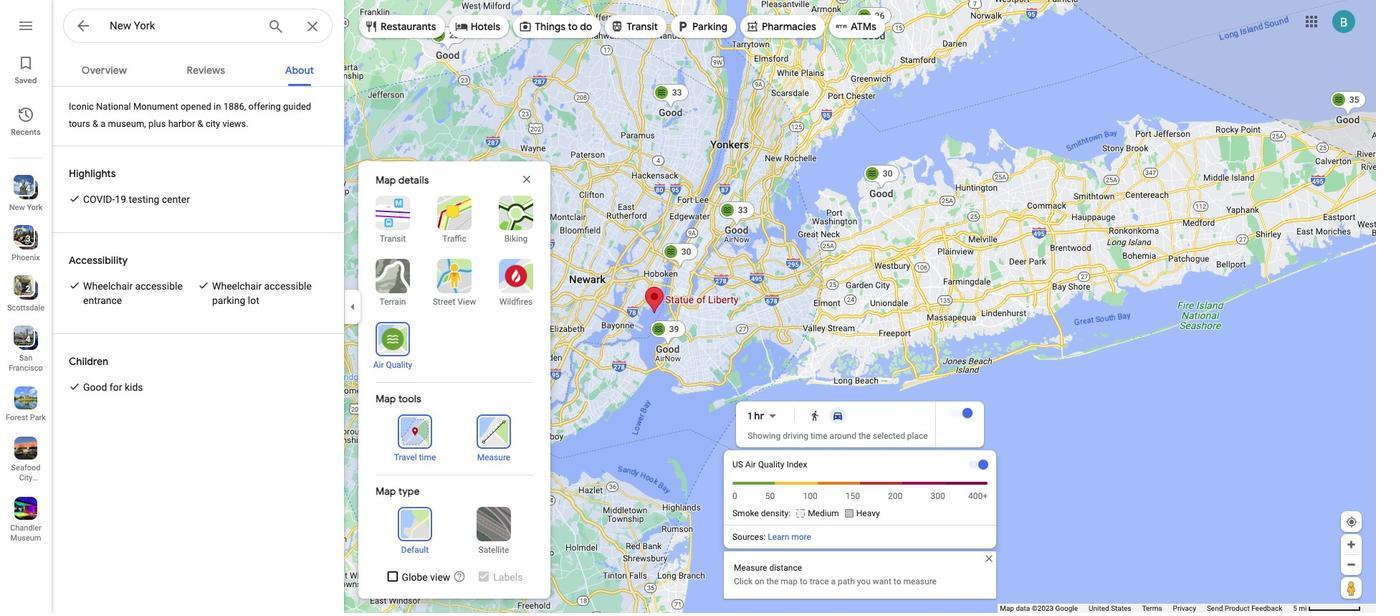 Task type: locate. For each thing, give the bounding box(es) containing it.
2 accessible from the left
[[264, 280, 312, 292]]

0 vertical spatial air
[[373, 360, 384, 370]]

francisco
[[9, 364, 43, 373]]

footer
[[1000, 604, 1294, 613]]

smoke
[[733, 508, 759, 518]]

pharmacies
[[762, 20, 817, 33]]

2 wheelchair from the left
[[212, 280, 262, 292]]

us
[[733, 460, 743, 470]]

the inside measure distance click on the map to trace a path you want to measure
[[767, 576, 779, 587]]

opened
[[181, 101, 211, 112]]

tab list containing overview
[[52, 52, 344, 86]]

1 vertical spatial 4 places element
[[15, 333, 30, 346]]

covid-19 testing center element
[[83, 192, 190, 207]]

1 horizontal spatial measure
[[734, 563, 768, 573]]

2 & from the left
[[198, 118, 203, 129]]

0 vertical spatial 4 places element
[[15, 182, 30, 195]]

3 places element
[[15, 232, 30, 245]]

seafood city supermarket button
[[0, 431, 52, 493]]

Globe view checkbox
[[386, 570, 451, 584]]

trace
[[810, 576, 829, 587]]

mi
[[1299, 604, 1307, 612]]

4 up new york
[[26, 184, 30, 194]]

send product feedback button
[[1207, 604, 1283, 613]]

wildfires
[[500, 297, 533, 307]]

1 accessible from the left
[[135, 280, 183, 292]]

product
[[1225, 604, 1250, 612]]

1 horizontal spatial transit button
[[605, 9, 667, 44]]

1 vertical spatial a
[[831, 576, 836, 587]]

5 mi button
[[1294, 604, 1362, 612]]

biking button
[[490, 196, 542, 245]]

transit button down map details
[[367, 196, 419, 245]]

1 4 places element from the top
[[15, 182, 30, 195]]

city
[[206, 118, 220, 129]]

0 horizontal spatial transit button
[[367, 196, 419, 245]]

highlights
[[69, 167, 116, 180]]

to right map at right
[[800, 576, 808, 587]]

1 wheelchair from the left
[[83, 280, 133, 292]]

1 vertical spatial 4
[[26, 334, 30, 344]]

1 horizontal spatial transit
[[627, 20, 658, 33]]

air right us
[[746, 460, 756, 470]]

150
[[846, 491, 860, 501]]

0 horizontal spatial wheelchair
[[83, 280, 133, 292]]

phoenix
[[12, 253, 40, 262]]

google account: brad klo  
(klobrad84@gmail.com) image
[[1333, 10, 1356, 33]]

list
[[0, 0, 52, 613]]

0 horizontal spatial time
[[419, 452, 436, 462]]

1 horizontal spatial &
[[198, 118, 203, 129]]

1 horizontal spatial accessible
[[264, 280, 312, 292]]

for
[[110, 381, 122, 393]]

showing driving time around the selected place
[[748, 431, 928, 441]]

google maps element
[[0, 0, 1377, 613]]

harbor
[[168, 118, 195, 129]]

atms button
[[830, 9, 885, 44]]

collapse side panel image
[[345, 299, 361, 314]]

the right around
[[859, 431, 871, 441]]

forest park
[[6, 413, 46, 422]]

quality up map tools
[[386, 360, 412, 370]]

measure inside measure distance click on the map to trace a path you want to measure
[[734, 563, 768, 573]]

hotels
[[471, 20, 501, 33]]

around
[[830, 431, 857, 441]]

4 up san
[[26, 334, 30, 344]]

lot
[[248, 295, 259, 306]]

1 vertical spatial quality
[[758, 460, 785, 470]]

zoom in image
[[1347, 539, 1357, 550]]

map
[[376, 174, 396, 186], [376, 392, 396, 405], [376, 485, 396, 498], [1000, 604, 1015, 612]]

heavy
[[857, 508, 880, 518]]

wheelchair inside wheelchair accessible parking lot
[[212, 280, 262, 292]]

0 vertical spatial 4
[[26, 184, 30, 194]]

saved button
[[0, 49, 52, 89]]

None field
[[110, 17, 256, 34]]

1 vertical spatial air
[[746, 460, 756, 470]]

to
[[568, 20, 578, 33], [800, 576, 808, 587], [894, 576, 902, 587]]

national
[[96, 101, 131, 112]]

0 horizontal spatial accessible
[[135, 280, 183, 292]]

forest park button
[[0, 381, 52, 425]]

1 vertical spatial the
[[767, 576, 779, 587]]

map for map type
[[376, 485, 396, 498]]

transit
[[627, 20, 658, 33], [380, 234, 406, 244]]

map left type
[[376, 485, 396, 498]]


[[75, 16, 92, 36]]

4 places element for san
[[15, 333, 30, 346]]

transit button
[[605, 9, 667, 44], [367, 196, 419, 245]]

0 horizontal spatial to
[[568, 20, 578, 33]]

0 vertical spatial the
[[859, 431, 871, 441]]

map left the "details"
[[376, 174, 396, 186]]

0 horizontal spatial &
[[93, 118, 98, 129]]

recents button
[[0, 100, 52, 141]]

quality
[[386, 360, 412, 370], [758, 460, 785, 470]]

index
[[787, 460, 808, 470]]

monument
[[133, 101, 178, 112]]

1 horizontal spatial the
[[859, 431, 871, 441]]

air up map tools
[[373, 360, 384, 370]]

walking image
[[810, 410, 821, 422]]

zoom out image
[[1347, 559, 1357, 570]]

map
[[781, 576, 798, 587]]

4 places element
[[15, 182, 30, 195], [15, 333, 30, 346]]

things
[[535, 20, 566, 33]]

restaurants button
[[359, 9, 445, 44]]

plus
[[148, 118, 166, 129]]

0 vertical spatial time
[[811, 431, 828, 441]]

1
[[748, 409, 752, 422]]

 button
[[63, 9, 103, 46]]

1 hr button
[[748, 407, 784, 424]]

wheelchair up parking
[[212, 280, 262, 292]]

saved
[[15, 75, 37, 85]]

to left do
[[568, 20, 578, 33]]

air quality button
[[367, 322, 419, 371]]

1 vertical spatial transit button
[[367, 196, 419, 245]]

1 vertical spatial measure
[[734, 563, 768, 573]]

google
[[1056, 604, 1078, 612]]

0 vertical spatial quality
[[386, 360, 412, 370]]

the for on
[[767, 576, 779, 587]]

type
[[398, 485, 420, 498]]

the right on
[[767, 576, 779, 587]]

0 horizontal spatial air
[[373, 360, 384, 370]]

chandler museum button
[[0, 491, 52, 546]]

1 horizontal spatial time
[[811, 431, 828, 441]]

1 horizontal spatial air
[[746, 460, 756, 470]]

details
[[398, 174, 429, 186]]

measure inside button
[[477, 452, 511, 462]]

0 horizontal spatial measure
[[477, 452, 511, 462]]

chandler museum
[[10, 523, 41, 543]]

None radio
[[804, 407, 827, 424]]

1 horizontal spatial wheelchair
[[212, 280, 262, 292]]

send
[[1207, 604, 1223, 612]]

transit right do
[[627, 20, 658, 33]]

a left path
[[831, 576, 836, 587]]

wheelchair inside wheelchair accessible entrance
[[83, 280, 133, 292]]

footer containing map data ©2023 google
[[1000, 604, 1294, 613]]

& left "city"
[[198, 118, 203, 129]]

transit up terrain "button"
[[380, 234, 406, 244]]

travel time button
[[384, 414, 447, 463]]

view
[[458, 297, 476, 307]]

1 horizontal spatial quality
[[758, 460, 785, 470]]

good for kids element
[[83, 380, 143, 394]]

0 vertical spatial a
[[101, 118, 106, 129]]

Labels checkbox
[[478, 570, 523, 584]]

quality inside button
[[386, 360, 412, 370]]

san
[[19, 353, 32, 363]]

0 horizontal spatial transit
[[380, 234, 406, 244]]

4 places element up new york
[[15, 182, 30, 195]]

0 horizontal spatial the
[[767, 576, 779, 587]]

parking button
[[671, 9, 736, 44]]

center
[[162, 194, 190, 205]]

street view
[[433, 297, 476, 307]]

more
[[792, 532, 812, 542]]

measure for measure distance click on the map to trace a path you want to measure
[[734, 563, 768, 573]]

to right want
[[894, 576, 902, 587]]

map left data on the right
[[1000, 604, 1015, 612]]

4 places element up san
[[15, 333, 30, 346]]

a inside iconic national monument opened in 1886, offering guided tours & a museum, plus harbor & city views.
[[101, 118, 106, 129]]

you
[[857, 576, 871, 587]]

5 mi
[[1294, 604, 1307, 612]]

a down national
[[101, 118, 106, 129]]

2 4 places element from the top
[[15, 333, 30, 346]]

map data ©2023 google
[[1000, 604, 1078, 612]]

0 horizontal spatial quality
[[386, 360, 412, 370]]

overview button
[[70, 52, 138, 86]]

accessible inside wheelchair accessible parking lot
[[264, 280, 312, 292]]

0 vertical spatial measure
[[477, 452, 511, 462]]

view
[[430, 571, 451, 583]]

1 horizontal spatial a
[[831, 576, 836, 587]]

accessible inside wheelchair accessible entrance
[[135, 280, 183, 292]]

quality left index
[[758, 460, 785, 470]]

air inside button
[[373, 360, 384, 370]]

1 vertical spatial time
[[419, 452, 436, 462]]

0 horizontal spatial a
[[101, 118, 106, 129]]

transit button right do
[[605, 9, 667, 44]]

has wheelchair accessible entrance element
[[83, 279, 198, 308]]

iconic
[[69, 101, 94, 112]]

seafood
[[11, 463, 40, 473]]

19
[[115, 194, 126, 205]]

parking
[[212, 295, 245, 306]]

None radio
[[827, 407, 850, 424]]

2 horizontal spatial to
[[894, 576, 902, 587]]

& right tours
[[93, 118, 98, 129]]

traffic button
[[429, 196, 480, 245]]

show street view coverage image
[[1342, 577, 1362, 599]]

2 4 from the top
[[26, 334, 30, 344]]

statue of liberty main content
[[52, 52, 344, 613]]

wheelchair up entrance
[[83, 280, 133, 292]]

tab list
[[52, 52, 344, 86]]

1 4 from the top
[[26, 184, 30, 194]]

0 vertical spatial transit
[[627, 20, 658, 33]]

4 for san
[[26, 334, 30, 344]]

2 places element
[[15, 283, 30, 295]]

measure
[[904, 576, 937, 587]]

covid-19 testing center
[[83, 194, 190, 205]]

time right travel at bottom left
[[419, 452, 436, 462]]

air
[[373, 360, 384, 370], [746, 460, 756, 470]]

map left tools
[[376, 392, 396, 405]]

time down walking 'image'
[[811, 431, 828, 441]]

air quality
[[373, 360, 412, 370]]

feedback
[[1252, 604, 1283, 612]]



Task type: describe. For each thing, give the bounding box(es) containing it.
turn off travel time tool image
[[963, 408, 973, 418]]

children
[[69, 355, 108, 368]]

 search field
[[63, 9, 333, 46]]

travel
[[394, 452, 417, 462]]

default
[[401, 545, 429, 555]]

museum
[[10, 533, 41, 543]]

accessible for wheelchair accessible parking lot
[[264, 280, 312, 292]]

wheelchair for parking
[[212, 280, 262, 292]]

terrain
[[380, 297, 406, 307]]

click
[[734, 576, 753, 587]]

accessible for wheelchair accessible entrance
[[135, 280, 183, 292]]

send product feedback
[[1207, 604, 1283, 612]]

traffic
[[443, 234, 467, 244]]

park
[[30, 413, 46, 422]]

united states button
[[1089, 604, 1132, 613]]

time inside button
[[419, 452, 436, 462]]

distance
[[770, 563, 802, 573]]

tab list inside google maps element
[[52, 52, 344, 86]]

good for kids
[[83, 381, 143, 393]]

menu image
[[17, 17, 34, 34]]

reviews button
[[175, 52, 237, 86]]

2
[[26, 284, 30, 294]]

biking
[[505, 234, 528, 244]]

measure for measure
[[477, 452, 511, 462]]

1 horizontal spatial to
[[800, 576, 808, 587]]

about button
[[274, 52, 326, 86]]

offering
[[249, 101, 281, 112]]

globe view
[[402, 571, 451, 583]]

views.
[[223, 118, 249, 129]]

wheelchair for entrance
[[83, 280, 133, 292]]

map for map tools
[[376, 392, 396, 405]]

Default radio
[[384, 507, 447, 556]]

states
[[1111, 604, 1132, 612]]

Turn off travel time tool checkbox
[[951, 408, 973, 418]]

wildfires button
[[490, 259, 542, 308]]

zoom out and see the world in 3d tooltip
[[453, 570, 466, 583]]

new
[[9, 203, 25, 212]]

measure distance click on the map to trace a path you want to measure
[[734, 563, 937, 587]]

a inside measure distance click on the map to trace a path you want to measure
[[831, 576, 836, 587]]

privacy
[[1173, 604, 1197, 612]]

map for map data ©2023 google
[[1000, 604, 1015, 612]]

good
[[83, 381, 107, 393]]

driving
[[783, 431, 809, 441]]

wheelchair accessible parking lot
[[212, 280, 312, 306]]

city
[[19, 473, 32, 483]]

0
[[733, 491, 738, 501]]

pharmacies button
[[741, 9, 825, 44]]

3
[[26, 234, 30, 244]]

testing
[[129, 194, 159, 205]]

wheelchair accessible entrance
[[83, 280, 183, 306]]

street view button
[[429, 259, 480, 308]]

show your location image
[[1346, 516, 1359, 528]]

1 hr
[[748, 409, 764, 422]]

to inside button
[[568, 20, 578, 33]]

density:
[[761, 508, 791, 518]]

learn more link
[[768, 532, 812, 542]]

recents
[[11, 127, 41, 137]]

seafood city supermarket
[[6, 463, 51, 493]]

data
[[1016, 604, 1031, 612]]

reviews
[[187, 64, 225, 77]]

100
[[803, 491, 818, 501]]

0 vertical spatial transit button
[[605, 9, 667, 44]]

 Show Air Quality  checkbox
[[969, 459, 989, 470]]

hotels button
[[449, 9, 509, 44]]

New York field
[[63, 9, 333, 44]]

driving image
[[833, 410, 844, 422]]

us air quality index
[[733, 460, 808, 470]]

about statue of liberty region
[[52, 87, 344, 613]]

sources: learn more
[[733, 532, 812, 542]]

4 for new
[[26, 184, 30, 194]]

tools
[[398, 392, 421, 405]]

about
[[285, 64, 314, 77]]

york
[[27, 203, 42, 212]]

privacy button
[[1173, 604, 1197, 613]]

smoke density:
[[733, 508, 791, 518]]

learn
[[768, 532, 790, 542]]

terrain button
[[367, 259, 419, 308]]

iconic national monument opened in 1886, offering guided tours & a museum, plus harbor & city views.
[[69, 101, 311, 129]]

museum,
[[108, 118, 146, 129]]

list containing saved
[[0, 0, 52, 613]]

path
[[838, 576, 855, 587]]

close image
[[521, 173, 533, 186]]

travel time
[[394, 452, 436, 462]]

400+
[[969, 491, 988, 501]]

50
[[766, 491, 775, 501]]

has wheelchair accessible parking lot element
[[212, 279, 327, 308]]

Satellite radio
[[462, 507, 526, 556]]

map for map details
[[376, 174, 396, 186]]

atms
[[851, 20, 877, 33]]

scottsdale
[[7, 303, 44, 313]]

air quality legend image
[[724, 476, 997, 526]]

parking
[[693, 20, 728, 33]]

none field inside new york field
[[110, 17, 256, 34]]

united
[[1089, 604, 1110, 612]]

want
[[873, 576, 892, 587]]

globe
[[402, 571, 428, 583]]

1886,
[[223, 101, 246, 112]]

1 & from the left
[[93, 118, 98, 129]]

the for around
[[859, 431, 871, 441]]

map details
[[376, 174, 429, 186]]

tours
[[69, 118, 90, 129]]

map type
[[376, 485, 420, 498]]

terms
[[1143, 604, 1163, 612]]

map tools
[[376, 392, 421, 405]]

footer inside google maps element
[[1000, 604, 1294, 613]]

overview
[[82, 64, 127, 77]]

satellite
[[479, 545, 509, 555]]

united states
[[1089, 604, 1132, 612]]

place
[[908, 431, 928, 441]]

things to do button
[[513, 9, 601, 44]]

forest
[[6, 413, 28, 422]]

4 places element for new
[[15, 182, 30, 195]]

1 vertical spatial transit
[[380, 234, 406, 244]]

new york
[[9, 203, 42, 212]]



Task type: vqa. For each thing, say whether or not it's contained in the screenshot.
"Transit" to the bottom
yes



